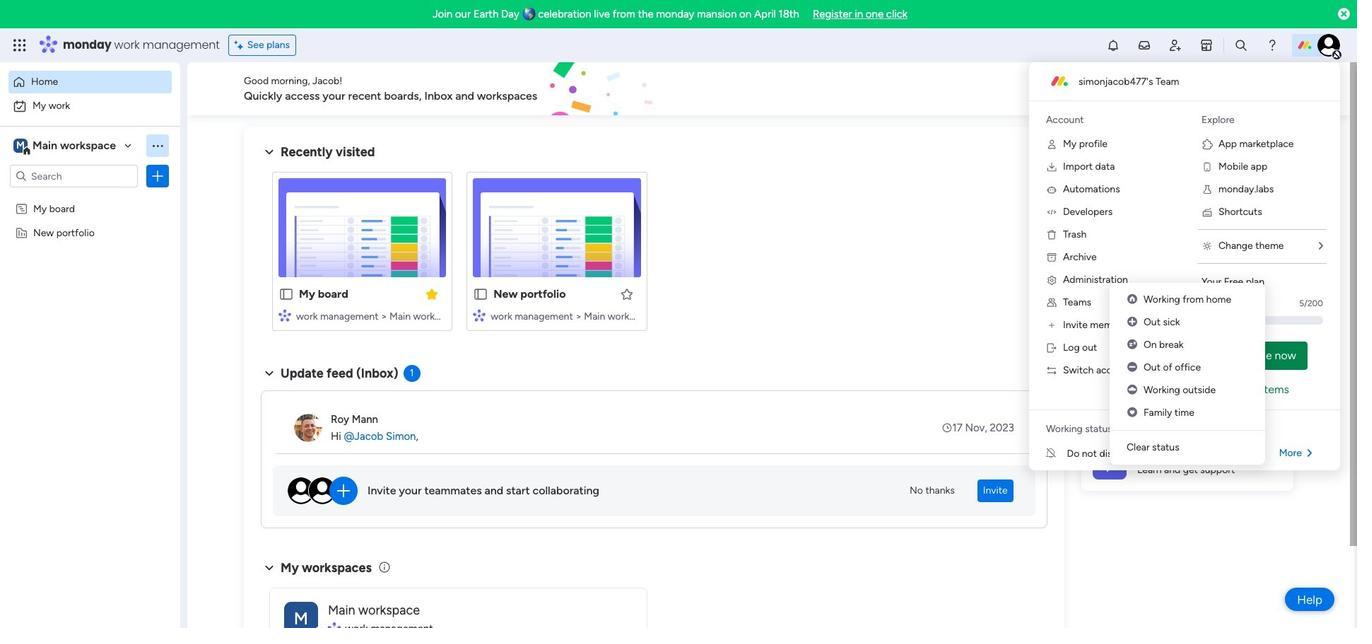 Task type: locate. For each thing, give the bounding box(es) containing it.
switch accounts image
[[1047, 365, 1058, 376]]

working status wfh image
[[1128, 294, 1138, 306]]

log out image
[[1047, 342, 1058, 354]]

quick search results list box
[[261, 161, 1048, 348]]

search everything image
[[1235, 38, 1249, 52]]

2 vertical spatial option
[[0, 196, 180, 198]]

0 vertical spatial workspace image
[[13, 138, 28, 153]]

0 horizontal spatial invite members image
[[1047, 320, 1058, 331]]

1 horizontal spatial component image
[[473, 309, 486, 321]]

1 horizontal spatial workspace image
[[284, 602, 318, 628]]

workspace image
[[13, 138, 28, 153], [284, 602, 318, 628]]

list arrow image
[[1308, 448, 1313, 458]]

archive image
[[1047, 252, 1058, 263]]

0 horizontal spatial component image
[[279, 309, 291, 321]]

1 horizontal spatial invite members image
[[1169, 38, 1183, 52]]

workspace options image
[[151, 138, 165, 153]]

1 vertical spatial workspace image
[[284, 602, 318, 628]]

working status family image
[[1128, 407, 1138, 419]]

0 horizontal spatial workspace image
[[13, 138, 28, 153]]

component image
[[279, 309, 291, 321], [473, 309, 486, 321]]

0 vertical spatial invite members image
[[1169, 38, 1183, 52]]

2 component image from the left
[[473, 309, 486, 321]]

help center element
[[1082, 434, 1294, 491]]

update feed image
[[1138, 38, 1152, 52]]

list arrow image
[[1320, 241, 1324, 251]]

invite members image
[[1169, 38, 1183, 52], [1047, 320, 1058, 331]]

v2 info image
[[1230, 296, 1240, 311]]

close my workspaces image
[[261, 559, 278, 576]]

working status outside image
[[1128, 384, 1138, 396]]

workspace selection element
[[13, 137, 118, 156]]

v2 user feedback image
[[1094, 81, 1104, 97]]

component image for public board icon
[[279, 309, 291, 321]]

close update feed (inbox) image
[[261, 365, 278, 382]]

invite members image right update feed icon
[[1169, 38, 1183, 52]]

v2 bolt switch image
[[1204, 81, 1212, 97]]

automations image
[[1047, 184, 1058, 195]]

monday.labs image
[[1202, 184, 1214, 195]]

invite members image up log out icon
[[1047, 320, 1058, 331]]

option
[[8, 71, 172, 93], [8, 95, 172, 117], [0, 196, 180, 198]]

list box
[[0, 193, 180, 435]]

1 component image from the left
[[279, 309, 291, 321]]

import data image
[[1047, 161, 1058, 173]]

my profile image
[[1047, 139, 1058, 150]]

component image down public board image
[[473, 309, 486, 321]]

see plans image
[[235, 37, 247, 53]]

working status on break image
[[1128, 339, 1138, 351]]

monday marketplace image
[[1200, 38, 1214, 52]]

component image down public board icon
[[279, 309, 291, 321]]

menu
[[1110, 283, 1266, 465]]

getting started element
[[1082, 366, 1294, 423]]



Task type: vqa. For each thing, say whether or not it's contained in the screenshot.
Close Update feed (Inbox) image at bottom
yes



Task type: describe. For each thing, give the bounding box(es) containing it.
trash image
[[1047, 229, 1058, 240]]

roy mann image
[[294, 414, 323, 442]]

1 vertical spatial invite members image
[[1047, 320, 1058, 331]]

v2 surfce no notifications image
[[1047, 446, 1068, 461]]

add to favorites image
[[620, 287, 634, 301]]

change theme image
[[1202, 240, 1214, 252]]

administration image
[[1047, 274, 1058, 286]]

remove from favorites image
[[425, 287, 439, 301]]

teams image
[[1047, 297, 1058, 308]]

help image
[[1266, 38, 1280, 52]]

Search in workspace field
[[30, 168, 118, 184]]

1 element
[[404, 365, 421, 382]]

working status ooo image
[[1128, 361, 1138, 373]]

close recently visited image
[[261, 144, 278, 161]]

1 vertical spatial option
[[8, 95, 172, 117]]

shortcuts image
[[1202, 207, 1214, 218]]

workspace image inside 'element'
[[13, 138, 28, 153]]

options image
[[151, 169, 165, 183]]

public board image
[[279, 286, 294, 302]]

notifications image
[[1107, 38, 1121, 52]]

developers image
[[1047, 207, 1058, 218]]

public board image
[[473, 286, 489, 302]]

working status sick image
[[1128, 316, 1138, 328]]

jacob simon image
[[1318, 34, 1341, 57]]

mobile app image
[[1202, 161, 1214, 173]]

0 vertical spatial option
[[8, 71, 172, 93]]

select product image
[[13, 38, 27, 52]]

templates image image
[[1095, 135, 1282, 233]]

component image for public board image
[[473, 309, 486, 321]]



